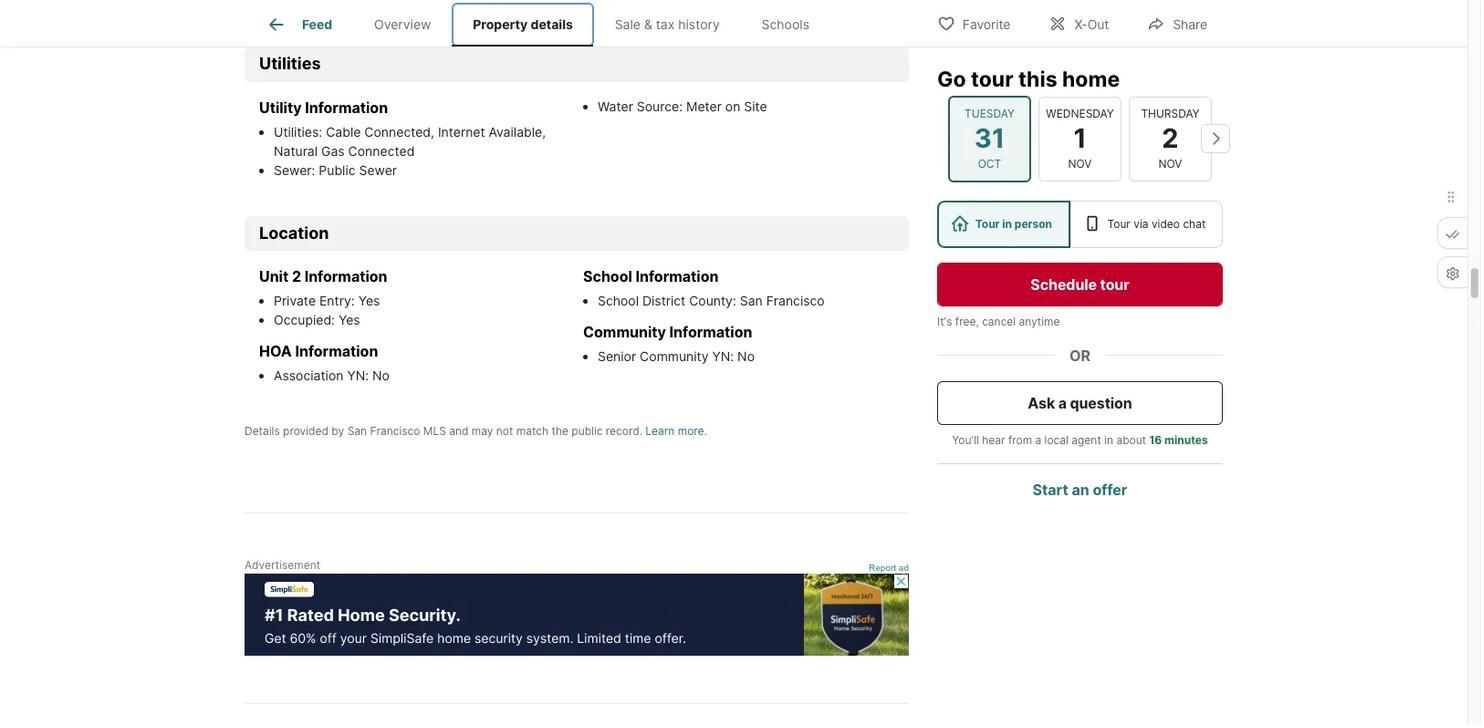 Task type: locate. For each thing, give the bounding box(es) containing it.
utilities:
[[274, 124, 326, 139]]

2 nov from the left
[[1159, 156, 1182, 170]]

ad region
[[245, 574, 909, 656]]

0 vertical spatial 2
[[1162, 122, 1179, 154]]

tour
[[975, 216, 1000, 230], [1107, 216, 1131, 230]]

yn: right association
[[347, 368, 369, 384]]

in right agent
[[1104, 433, 1113, 446]]

site
[[744, 98, 767, 114]]

1 vertical spatial in
[[1104, 433, 1113, 446]]

utilities
[[259, 54, 321, 73]]

yn: down the county:
[[712, 349, 734, 364]]

1 horizontal spatial yn:
[[712, 349, 734, 364]]

internet
[[438, 124, 485, 139]]

no right association
[[372, 368, 390, 384]]

1 vertical spatial san
[[347, 424, 367, 438]]

nov for 2
[[1159, 156, 1182, 170]]

private
[[274, 293, 316, 309]]

16
[[1149, 433, 1162, 446]]

sewer:
[[274, 162, 315, 178]]

tour for go
[[971, 66, 1014, 91]]

2 tour from the left
[[1107, 216, 1131, 230]]

a inside ask a question button
[[1058, 393, 1067, 412]]

information up association
[[295, 342, 378, 361]]

1 nov from the left
[[1068, 156, 1092, 170]]

ad
[[899, 563, 909, 573]]

home
[[1062, 66, 1120, 91]]

san right the county:
[[740, 293, 763, 309]]

None button
[[948, 96, 1031, 182], [1039, 97, 1122, 181], [1129, 97, 1212, 181], [948, 96, 1031, 182], [1039, 97, 1122, 181], [1129, 97, 1212, 181]]

0 vertical spatial yn:
[[712, 349, 734, 364]]

0 horizontal spatial san
[[347, 424, 367, 438]]

0 horizontal spatial tour
[[971, 66, 1014, 91]]

information up the "cable"
[[305, 98, 388, 117]]

not
[[496, 424, 513, 438]]

more.
[[678, 424, 707, 438]]

1
[[1074, 122, 1087, 154]]

sale
[[615, 17, 641, 32]]

utility
[[259, 98, 302, 117]]

x-out button
[[1033, 4, 1125, 42]]

thursday 2 nov
[[1141, 107, 1200, 170]]

tour
[[971, 66, 1014, 91], [1100, 275, 1129, 293]]

hear
[[982, 433, 1005, 446]]

0 horizontal spatial no
[[372, 368, 390, 384]]

it's
[[937, 314, 952, 328]]

on
[[725, 98, 741, 114]]

tour up tuesday
[[971, 66, 1014, 91]]

nov inside thursday 2 nov
[[1159, 156, 1182, 170]]

1 tour from the left
[[975, 216, 1000, 230]]

next image
[[1201, 124, 1230, 153]]

community up senior
[[583, 323, 666, 342]]

0 horizontal spatial a
[[1035, 433, 1042, 446]]

school left 'district'
[[598, 293, 639, 309]]

0 horizontal spatial 2
[[292, 268, 301, 286]]

1 horizontal spatial tour
[[1107, 216, 1131, 230]]

sale & tax history tab
[[594, 3, 741, 47]]

2 inside unit 2 information private entry: yes occupied: yes
[[292, 268, 301, 286]]

information up 'district'
[[636, 268, 719, 286]]

0 horizontal spatial nov
[[1068, 156, 1092, 170]]

go tour this home
[[937, 66, 1120, 91]]

31
[[975, 122, 1005, 154]]

tour left via
[[1107, 216, 1131, 230]]

in
[[1002, 216, 1012, 230], [1104, 433, 1113, 446]]

francisco left the mls
[[370, 424, 420, 438]]

yn: inside the community information senior community yn: no
[[712, 349, 734, 364]]

2 down thursday
[[1162, 122, 1179, 154]]

history
[[678, 17, 720, 32]]

feed
[[302, 17, 332, 32]]

yes down entry:
[[339, 312, 360, 328]]

1 horizontal spatial 2
[[1162, 122, 1179, 154]]

occupied:
[[274, 312, 335, 328]]

1 horizontal spatial a
[[1058, 393, 1067, 412]]

x-
[[1075, 16, 1088, 31]]

source:
[[637, 98, 683, 114]]

1 horizontal spatial san
[[740, 293, 763, 309]]

list box
[[937, 200, 1223, 247]]

cable connected, internet available, natural gas connected
[[274, 124, 546, 159]]

1 vertical spatial no
[[372, 368, 390, 384]]

1 horizontal spatial no
[[737, 349, 755, 364]]

details provided by san francisco mls and may not match the public record. learn more.
[[245, 424, 707, 438]]

school up senior
[[583, 268, 632, 286]]

schedule
[[1031, 275, 1097, 293]]

2 for private entry:
[[292, 268, 301, 286]]

community down 'district'
[[640, 349, 709, 364]]

1 vertical spatial tour
[[1100, 275, 1129, 293]]

tour left person
[[975, 216, 1000, 230]]

school
[[583, 268, 632, 286], [598, 293, 639, 309]]

details
[[245, 424, 280, 438]]

information up entry:
[[305, 268, 387, 286]]

nov for 1
[[1068, 156, 1092, 170]]

overview tab
[[353, 3, 452, 47]]

yn:
[[712, 349, 734, 364], [347, 368, 369, 384]]

tuesday 31 oct
[[965, 107, 1015, 170]]

school information school district county: san francisco
[[583, 268, 825, 309]]

by
[[332, 424, 344, 438]]

1 vertical spatial a
[[1035, 433, 1042, 446]]

1 horizontal spatial francisco
[[766, 293, 825, 309]]

or
[[1070, 346, 1091, 364]]

ask a question
[[1028, 393, 1132, 412]]

information inside the community information senior community yn: no
[[669, 323, 752, 342]]

san inside the school information school district county: san francisco
[[740, 293, 763, 309]]

cancel
[[982, 314, 1016, 328]]

1 horizontal spatial nov
[[1159, 156, 1182, 170]]

tour inside button
[[1100, 275, 1129, 293]]

0 vertical spatial san
[[740, 293, 763, 309]]

information for school information school district county: san francisco
[[636, 268, 719, 286]]

yes
[[358, 293, 380, 309], [339, 312, 360, 328]]

0 horizontal spatial in
[[1002, 216, 1012, 230]]

0 vertical spatial school
[[583, 268, 632, 286]]

tab list containing feed
[[245, 0, 845, 47]]

tab list
[[245, 0, 845, 47]]

connected,
[[364, 124, 434, 139]]

1 horizontal spatial in
[[1104, 433, 1113, 446]]

ask a question button
[[937, 381, 1223, 424]]

list box containing tour in person
[[937, 200, 1223, 247]]

tour via video chat
[[1107, 216, 1206, 230]]

no
[[737, 349, 755, 364], [372, 368, 390, 384]]

a right from
[[1035, 433, 1042, 446]]

hoa
[[259, 342, 292, 361]]

tour for tour in person
[[975, 216, 1000, 230]]

0 vertical spatial a
[[1058, 393, 1067, 412]]

0 vertical spatial in
[[1002, 216, 1012, 230]]

an
[[1072, 480, 1089, 498]]

0 horizontal spatial yn:
[[347, 368, 369, 384]]

san
[[740, 293, 763, 309], [347, 424, 367, 438]]

start an offer link
[[1033, 480, 1127, 498]]

agent
[[1072, 433, 1101, 446]]

yes right entry:
[[358, 293, 380, 309]]

tour in person option
[[937, 200, 1070, 247]]

offer
[[1093, 480, 1127, 498]]

it's free, cancel anytime
[[937, 314, 1060, 328]]

information inside the school information school district county: san francisco
[[636, 268, 719, 286]]

nov down thursday
[[1159, 156, 1182, 170]]

2 inside thursday 2 nov
[[1162, 122, 1179, 154]]

schools
[[762, 17, 809, 32]]

san right by
[[347, 424, 367, 438]]

nov down 1 at the top
[[1068, 156, 1092, 170]]

information
[[305, 98, 388, 117], [305, 268, 387, 286], [636, 268, 719, 286], [669, 323, 752, 342], [295, 342, 378, 361]]

property details tab
[[452, 3, 594, 47]]

you'll hear from a local agent in about 16 minutes
[[952, 433, 1208, 446]]

1 horizontal spatial tour
[[1100, 275, 1129, 293]]

0 vertical spatial tour
[[971, 66, 1014, 91]]

0 horizontal spatial tour
[[975, 216, 1000, 230]]

match
[[516, 424, 549, 438]]

tax
[[656, 17, 675, 32]]

0 vertical spatial no
[[737, 349, 755, 364]]

1 vertical spatial yn:
[[347, 368, 369, 384]]

francisco right the county:
[[766, 293, 825, 309]]

meter
[[686, 98, 722, 114]]

x-out
[[1075, 16, 1109, 31]]

video
[[1152, 216, 1180, 230]]

nov
[[1068, 156, 1092, 170], [1159, 156, 1182, 170]]

senior
[[598, 349, 636, 364]]

the
[[552, 424, 569, 438]]

francisco inside the school information school district county: san francisco
[[766, 293, 825, 309]]

sewer: public sewer
[[274, 162, 397, 178]]

information for community information senior community yn: no
[[669, 323, 752, 342]]

0 vertical spatial francisco
[[766, 293, 825, 309]]

a right ask
[[1058, 393, 1067, 412]]

information down the county:
[[669, 323, 752, 342]]

learn
[[646, 424, 675, 438]]

0 horizontal spatial francisco
[[370, 424, 420, 438]]

tour right schedule
[[1100, 275, 1129, 293]]

in left person
[[1002, 216, 1012, 230]]

nov inside wednesday 1 nov
[[1068, 156, 1092, 170]]

&
[[644, 17, 652, 32]]

wednesday
[[1046, 107, 1114, 120]]

unit
[[259, 268, 289, 286]]

start an offer
[[1033, 480, 1127, 498]]

no inside the community information senior community yn: no
[[737, 349, 755, 364]]

2 right unit
[[292, 268, 301, 286]]

no down the school information school district county: san francisco
[[737, 349, 755, 364]]

information inside 'hoa information association yn: no'
[[295, 342, 378, 361]]

1 vertical spatial 2
[[292, 268, 301, 286]]



Task type: describe. For each thing, give the bounding box(es) containing it.
via
[[1134, 216, 1149, 230]]

overview
[[374, 17, 431, 32]]

oct
[[978, 156, 1001, 170]]

county:
[[689, 293, 736, 309]]

details
[[531, 17, 573, 32]]

2 for 2
[[1162, 122, 1179, 154]]

public
[[572, 424, 603, 438]]

in inside option
[[1002, 216, 1012, 230]]

tuesday
[[965, 107, 1015, 120]]

provided
[[283, 424, 329, 438]]

information for hoa information association yn: no
[[295, 342, 378, 361]]

this
[[1018, 66, 1057, 91]]

location
[[259, 223, 329, 243]]

tour for schedule
[[1100, 275, 1129, 293]]

schedule tour
[[1031, 275, 1129, 293]]

1 vertical spatial yes
[[339, 312, 360, 328]]

favorite button
[[922, 4, 1026, 42]]

property details
[[473, 17, 573, 32]]

and
[[449, 424, 469, 438]]

anytime
[[1019, 314, 1060, 328]]

cable
[[326, 124, 361, 139]]

gas
[[321, 143, 345, 159]]

hoa information association yn: no
[[259, 342, 390, 384]]

tour for tour via video chat
[[1107, 216, 1131, 230]]

mls
[[423, 424, 446, 438]]

favorite
[[963, 16, 1011, 31]]

report
[[869, 563, 896, 573]]

schools tab
[[741, 3, 830, 47]]

unit 2 information private entry: yes occupied: yes
[[259, 268, 387, 328]]

share
[[1173, 16, 1207, 31]]

wednesday 1 nov
[[1046, 107, 1114, 170]]

you'll
[[952, 433, 979, 446]]

1 vertical spatial community
[[640, 349, 709, 364]]

entry:
[[319, 293, 355, 309]]

tour via video chat option
[[1070, 200, 1223, 247]]

1 vertical spatial school
[[598, 293, 639, 309]]

person
[[1015, 216, 1052, 230]]

tour in person
[[975, 216, 1052, 230]]

0 vertical spatial community
[[583, 323, 666, 342]]

information for utility information
[[305, 98, 388, 117]]

public
[[319, 162, 355, 178]]

sewer
[[359, 162, 397, 178]]

association
[[274, 368, 344, 384]]

share button
[[1132, 4, 1223, 42]]

water source: meter on site
[[598, 98, 767, 114]]

community information senior community yn: no
[[583, 323, 755, 364]]

local
[[1045, 433, 1069, 446]]

chat
[[1183, 216, 1206, 230]]

about
[[1116, 433, 1146, 446]]

schedule tour button
[[937, 262, 1223, 306]]

natural
[[274, 143, 318, 159]]

from
[[1008, 433, 1032, 446]]

district
[[642, 293, 686, 309]]

available,
[[489, 124, 546, 139]]

feed link
[[265, 14, 332, 36]]

utility information
[[259, 98, 388, 117]]

out
[[1088, 16, 1109, 31]]

connected
[[348, 143, 415, 159]]

0 vertical spatial yes
[[358, 293, 380, 309]]

information inside unit 2 information private entry: yes occupied: yes
[[305, 268, 387, 286]]

go
[[937, 66, 966, 91]]

minutes
[[1165, 433, 1208, 446]]

question
[[1070, 393, 1132, 412]]

report ad
[[869, 563, 909, 573]]

advertisement
[[245, 558, 320, 572]]

no inside 'hoa information association yn: no'
[[372, 368, 390, 384]]

yn: inside 'hoa information association yn: no'
[[347, 368, 369, 384]]

free,
[[955, 314, 979, 328]]

water
[[598, 98, 633, 114]]

report ad button
[[869, 563, 909, 577]]

1 vertical spatial francisco
[[370, 424, 420, 438]]

sale & tax history
[[615, 17, 720, 32]]

start
[[1033, 480, 1068, 498]]



Task type: vqa. For each thing, say whether or not it's contained in the screenshot.
3rd the ▾ from right
no



